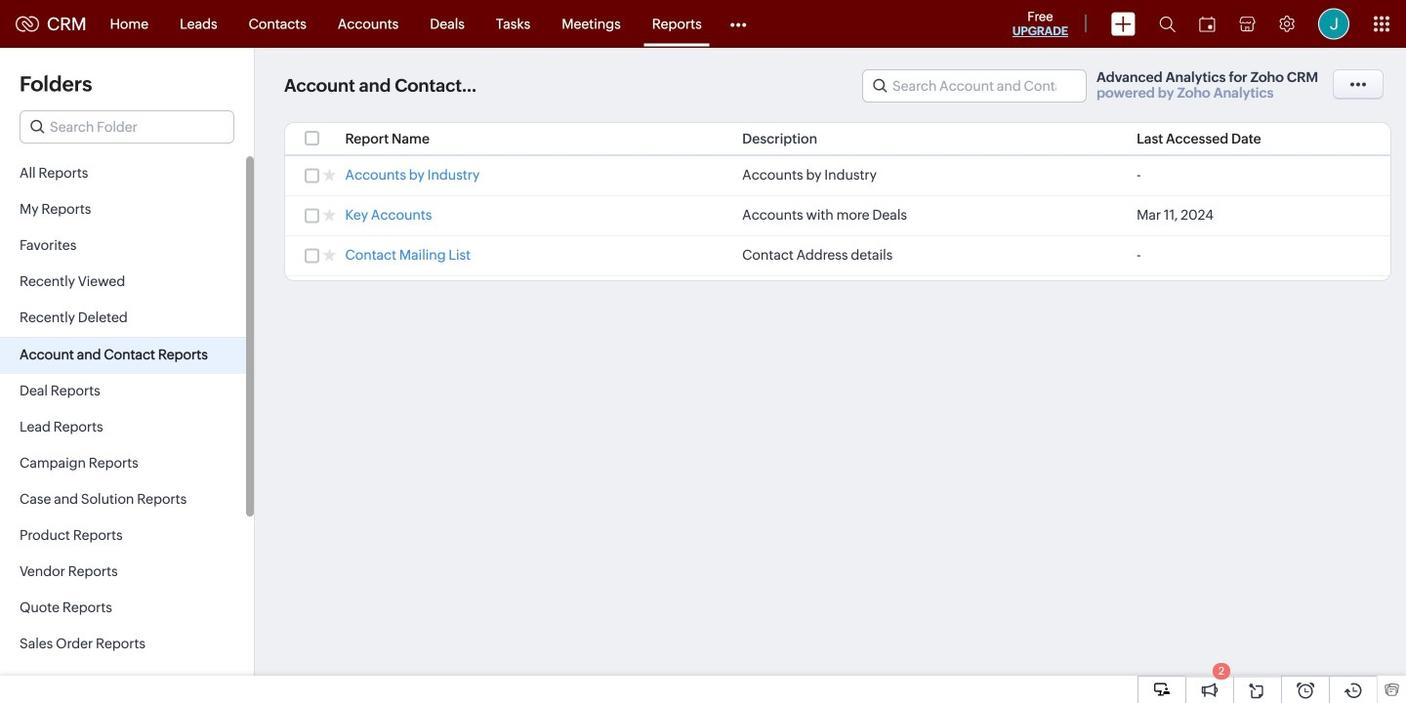 Task type: vqa. For each thing, say whether or not it's contained in the screenshot.
Profile image
yes



Task type: describe. For each thing, give the bounding box(es) containing it.
Search Folder text field
[[21, 111, 233, 143]]

calendar image
[[1199, 16, 1216, 32]]



Task type: locate. For each thing, give the bounding box(es) containing it.
logo image
[[16, 16, 39, 32]]

Other Modules field
[[717, 8, 759, 40]]

create menu element
[[1100, 0, 1147, 47]]

search element
[[1147, 0, 1187, 48]]

search image
[[1159, 16, 1176, 32]]

profile image
[[1318, 8, 1349, 40]]

create menu image
[[1111, 12, 1136, 36]]

profile element
[[1307, 0, 1361, 47]]

Search Account and Contact Reports text field
[[863, 70, 1086, 102]]



